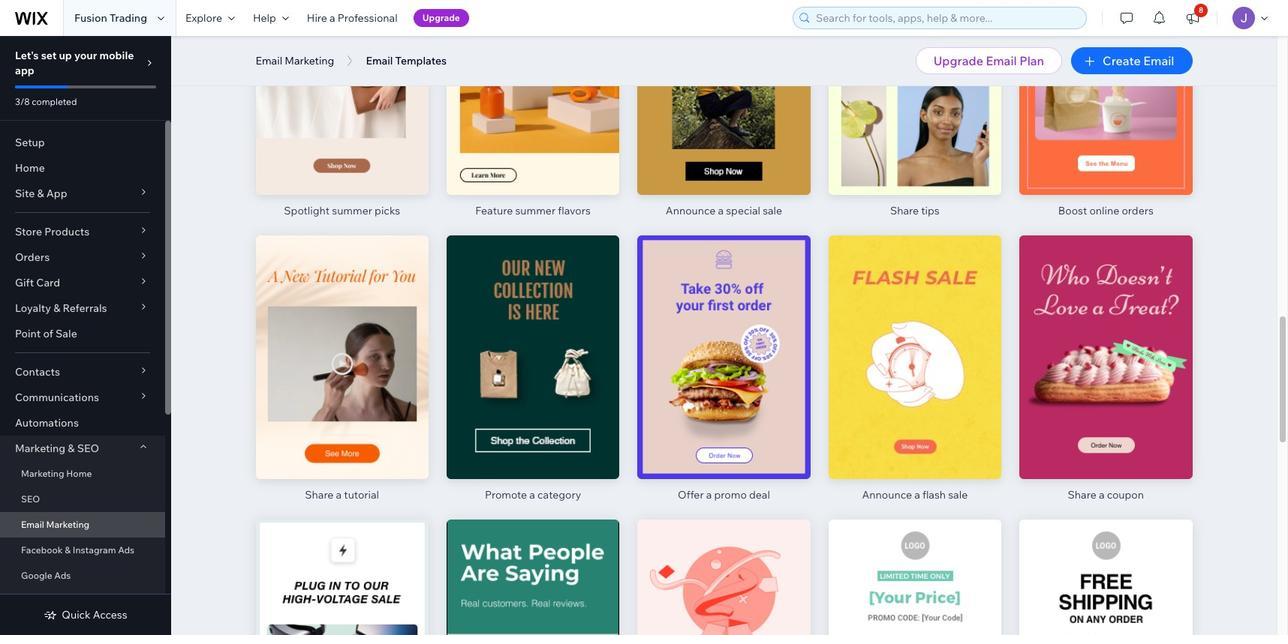 Task type: locate. For each thing, give the bounding box(es) containing it.
Search for tools, apps, help & more... field
[[812, 8, 1082, 29]]

email
[[986, 53, 1017, 68], [1144, 53, 1175, 68], [256, 54, 282, 68], [21, 520, 44, 531]]

site & app button
[[0, 181, 165, 206]]

share left coupon
[[1068, 488, 1097, 502]]

upgrade right professional
[[422, 12, 460, 23]]

marketing & seo
[[15, 442, 99, 456]]

ads right the google
[[54, 571, 71, 582]]

1 horizontal spatial email marketing
[[256, 54, 334, 68]]

0 horizontal spatial seo
[[21, 494, 40, 505]]

site & app
[[15, 187, 67, 200]]

upgrade down search for tools, apps, help & more... field
[[934, 53, 984, 68]]

category
[[538, 488, 581, 502]]

& right facebook
[[65, 545, 71, 556]]

point of sale
[[15, 327, 77, 341]]

a right promote
[[530, 488, 535, 502]]

ads right instagram
[[118, 545, 135, 556]]

email left 'plan'
[[986, 53, 1017, 68]]

summer left the flavors
[[515, 204, 556, 218]]

sale for announce a special sale
[[763, 204, 783, 218]]

deal
[[749, 488, 770, 502]]

1 horizontal spatial home
[[66, 469, 92, 480]]

0 vertical spatial announce
[[666, 204, 716, 218]]

0 vertical spatial sale
[[763, 204, 783, 218]]

gift card
[[15, 276, 60, 290]]

feature summer flavors
[[476, 204, 591, 218]]

create email
[[1103, 53, 1175, 68]]

explore
[[185, 11, 222, 25]]

quick
[[62, 609, 91, 622]]

0 horizontal spatial share
[[305, 488, 334, 502]]

email up facebook
[[21, 520, 44, 531]]

sale right flash
[[948, 488, 968, 502]]

email marketing for email marketing button
[[256, 54, 334, 68]]

home down marketing & seo dropdown button
[[66, 469, 92, 480]]

marketing home
[[21, 469, 92, 480]]

&
[[37, 187, 44, 200], [53, 302, 60, 315], [68, 442, 75, 456], [65, 545, 71, 556]]

store products button
[[0, 219, 165, 245]]

email marketing up facebook
[[21, 520, 89, 531]]

seo inside dropdown button
[[77, 442, 99, 456]]

sidebar element
[[0, 36, 171, 636]]

sale right special
[[763, 204, 783, 218]]

coupon
[[1107, 488, 1144, 502]]

email marketing inside email marketing link
[[21, 520, 89, 531]]

point of sale link
[[0, 321, 165, 347]]

store
[[15, 225, 42, 239]]

your
[[74, 49, 97, 62]]

1 vertical spatial email marketing
[[21, 520, 89, 531]]

point
[[15, 327, 41, 341]]

home
[[15, 161, 45, 175], [66, 469, 92, 480]]

2 horizontal spatial share
[[1068, 488, 1097, 502]]

email inside sidebar element
[[21, 520, 44, 531]]

facebook & instagram ads link
[[0, 538, 165, 564]]

1 vertical spatial sale
[[948, 488, 968, 502]]

1 horizontal spatial summer
[[515, 204, 556, 218]]

quick access
[[62, 609, 127, 622]]

of
[[43, 327, 53, 341]]

automations
[[15, 417, 79, 430]]

email inside "button"
[[1144, 53, 1175, 68]]

summer left picks
[[332, 204, 372, 218]]

1 horizontal spatial share
[[891, 204, 919, 218]]

upgrade email plan
[[934, 53, 1045, 68]]

seo up marketing home link
[[77, 442, 99, 456]]

email marketing
[[256, 54, 334, 68], [21, 520, 89, 531]]

0 horizontal spatial summer
[[332, 204, 372, 218]]

share left tips
[[891, 204, 919, 218]]

promote a category
[[485, 488, 581, 502]]

email marketing down hire
[[256, 54, 334, 68]]

0 vertical spatial email marketing
[[256, 54, 334, 68]]

upgrade
[[422, 12, 460, 23], [934, 53, 984, 68]]

1 vertical spatial upgrade
[[934, 53, 984, 68]]

marketing
[[285, 54, 334, 68], [15, 442, 65, 456], [21, 469, 64, 480], [46, 520, 89, 531]]

contacts button
[[0, 360, 165, 385]]

sale for announce a flash sale
[[948, 488, 968, 502]]

announce left flash
[[862, 488, 912, 502]]

a left "tutorial"
[[336, 488, 342, 502]]

share for share tips
[[891, 204, 919, 218]]

0 horizontal spatial announce
[[666, 204, 716, 218]]

0 vertical spatial seo
[[77, 442, 99, 456]]

a for coupon
[[1099, 488, 1105, 502]]

0 horizontal spatial email marketing
[[21, 520, 89, 531]]

& right site
[[37, 187, 44, 200]]

1 horizontal spatial ads
[[118, 545, 135, 556]]

home down setup
[[15, 161, 45, 175]]

a left coupon
[[1099, 488, 1105, 502]]

1 vertical spatial seo
[[21, 494, 40, 505]]

seo
[[77, 442, 99, 456], [21, 494, 40, 505]]

announce left special
[[666, 204, 716, 218]]

email marketing inside email marketing button
[[256, 54, 334, 68]]

& down automations link
[[68, 442, 75, 456]]

picks
[[375, 204, 400, 218]]

0 horizontal spatial home
[[15, 161, 45, 175]]

create
[[1103, 53, 1141, 68]]

a right hire
[[330, 11, 335, 25]]

8 button
[[1177, 0, 1210, 36]]

& inside dropdown button
[[68, 442, 75, 456]]

seo down marketing home
[[21, 494, 40, 505]]

share left "tutorial"
[[305, 488, 334, 502]]

gift
[[15, 276, 34, 290]]

0 horizontal spatial sale
[[763, 204, 783, 218]]

ads
[[118, 545, 135, 556], [54, 571, 71, 582]]

1 horizontal spatial announce
[[862, 488, 912, 502]]

upgrade for upgrade
[[422, 12, 460, 23]]

communications button
[[0, 385, 165, 411]]

a right offer
[[706, 488, 712, 502]]

announce for announce a special sale
[[666, 204, 716, 218]]

contacts
[[15, 366, 60, 379]]

2 summer from the left
[[515, 204, 556, 218]]

1 summer from the left
[[332, 204, 372, 218]]

marketing & seo button
[[0, 436, 165, 462]]

0 horizontal spatial ads
[[54, 571, 71, 582]]

google ads link
[[0, 564, 165, 589]]

& right loyalty
[[53, 302, 60, 315]]

summer
[[332, 204, 372, 218], [515, 204, 556, 218]]

a left flash
[[915, 488, 920, 502]]

setup
[[15, 136, 45, 149]]

8
[[1199, 5, 1204, 15]]

1 vertical spatial announce
[[862, 488, 912, 502]]

1 horizontal spatial upgrade
[[934, 53, 984, 68]]

1 horizontal spatial seo
[[77, 442, 99, 456]]

email right create
[[1144, 53, 1175, 68]]

facebook
[[21, 545, 63, 556]]

boost
[[1059, 204, 1087, 218]]

create email button
[[1072, 47, 1193, 74]]

online
[[1090, 204, 1120, 218]]

marketing down hire
[[285, 54, 334, 68]]

marketing up facebook & instagram ads
[[46, 520, 89, 531]]

sale
[[763, 204, 783, 218], [948, 488, 968, 502]]

hire
[[307, 11, 327, 25]]

seo link
[[0, 487, 165, 513]]

0 vertical spatial upgrade
[[422, 12, 460, 23]]

marketing down automations
[[15, 442, 65, 456]]

a for category
[[530, 488, 535, 502]]

0 vertical spatial ads
[[118, 545, 135, 556]]

announce
[[666, 204, 716, 218], [862, 488, 912, 502]]

announce a flash sale
[[862, 488, 968, 502]]

& for marketing
[[68, 442, 75, 456]]

1 horizontal spatial sale
[[948, 488, 968, 502]]

a for flash
[[915, 488, 920, 502]]

& for loyalty
[[53, 302, 60, 315]]

marketing inside dropdown button
[[15, 442, 65, 456]]

set
[[41, 49, 57, 62]]

flavors
[[558, 204, 591, 218]]

announce for announce a flash sale
[[862, 488, 912, 502]]

help
[[253, 11, 276, 25]]

a left special
[[718, 204, 724, 218]]

a for special
[[718, 204, 724, 218]]

upgrade button
[[413, 9, 469, 27]]

instagram
[[73, 545, 116, 556]]

0 horizontal spatial upgrade
[[422, 12, 460, 23]]

sale
[[56, 327, 77, 341]]

let's
[[15, 49, 39, 62]]



Task type: describe. For each thing, give the bounding box(es) containing it.
plan
[[1020, 53, 1045, 68]]

marketing down marketing & seo
[[21, 469, 64, 480]]

home link
[[0, 155, 165, 181]]

quick access button
[[44, 609, 127, 622]]

1 vertical spatial ads
[[54, 571, 71, 582]]

0 vertical spatial home
[[15, 161, 45, 175]]

hire a professional
[[307, 11, 398, 25]]

hire a professional link
[[298, 0, 407, 36]]

mobile
[[99, 49, 134, 62]]

communications
[[15, 391, 99, 405]]

app
[[46, 187, 67, 200]]

a for tutorial
[[336, 488, 342, 502]]

trading
[[110, 11, 147, 25]]

orders button
[[0, 245, 165, 270]]

setup link
[[0, 130, 165, 155]]

referrals
[[63, 302, 107, 315]]

fusion
[[74, 11, 107, 25]]

flash
[[923, 488, 946, 502]]

google ads
[[21, 571, 71, 582]]

a for promo
[[706, 488, 712, 502]]

loyalty & referrals button
[[0, 296, 165, 321]]

fusion trading
[[74, 11, 147, 25]]

& for site
[[37, 187, 44, 200]]

tutorial
[[344, 488, 379, 502]]

1 vertical spatial home
[[66, 469, 92, 480]]

announce a special sale
[[666, 204, 783, 218]]

special
[[726, 204, 761, 218]]

spotlight
[[284, 204, 330, 218]]

feature
[[476, 204, 513, 218]]

share tips
[[891, 204, 940, 218]]

orders
[[1122, 204, 1154, 218]]

site
[[15, 187, 35, 200]]

3/8 completed
[[15, 96, 77, 107]]

promote
[[485, 488, 527, 502]]

loyalty & referrals
[[15, 302, 107, 315]]

email down "help" 'button' at the left top of the page
[[256, 54, 282, 68]]

offer a promo deal
[[678, 488, 770, 502]]

3/8
[[15, 96, 30, 107]]

& for facebook
[[65, 545, 71, 556]]

app
[[15, 64, 34, 77]]

tips
[[922, 204, 940, 218]]

email marketing for email marketing link at the bottom left of page
[[21, 520, 89, 531]]

share a tutorial
[[305, 488, 379, 502]]

gift card button
[[0, 270, 165, 296]]

orders
[[15, 251, 50, 264]]

boost online orders
[[1059, 204, 1154, 218]]

marketing home link
[[0, 462, 165, 487]]

completed
[[32, 96, 77, 107]]

let's set up your mobile app
[[15, 49, 134, 77]]

professional
[[338, 11, 398, 25]]

email marketing button
[[248, 50, 342, 72]]

help button
[[244, 0, 298, 36]]

summer for picks
[[332, 204, 372, 218]]

google
[[21, 571, 52, 582]]

upgrade email plan button
[[916, 47, 1063, 74]]

share for share a tutorial
[[305, 488, 334, 502]]

a for professional
[[330, 11, 335, 25]]

products
[[44, 225, 89, 239]]

offer
[[678, 488, 704, 502]]

summer for flavors
[[515, 204, 556, 218]]

spotlight summer picks
[[284, 204, 400, 218]]

loyalty
[[15, 302, 51, 315]]

up
[[59, 49, 72, 62]]

access
[[93, 609, 127, 622]]

marketing inside button
[[285, 54, 334, 68]]

facebook & instagram ads
[[21, 545, 135, 556]]

share a coupon
[[1068, 488, 1144, 502]]

automations link
[[0, 411, 165, 436]]

share for share a coupon
[[1068, 488, 1097, 502]]

upgrade for upgrade email plan
[[934, 53, 984, 68]]

store products
[[15, 225, 89, 239]]

promo
[[714, 488, 747, 502]]

email marketing link
[[0, 513, 165, 538]]



Task type: vqa. For each thing, say whether or not it's contained in the screenshot.
logo,
no



